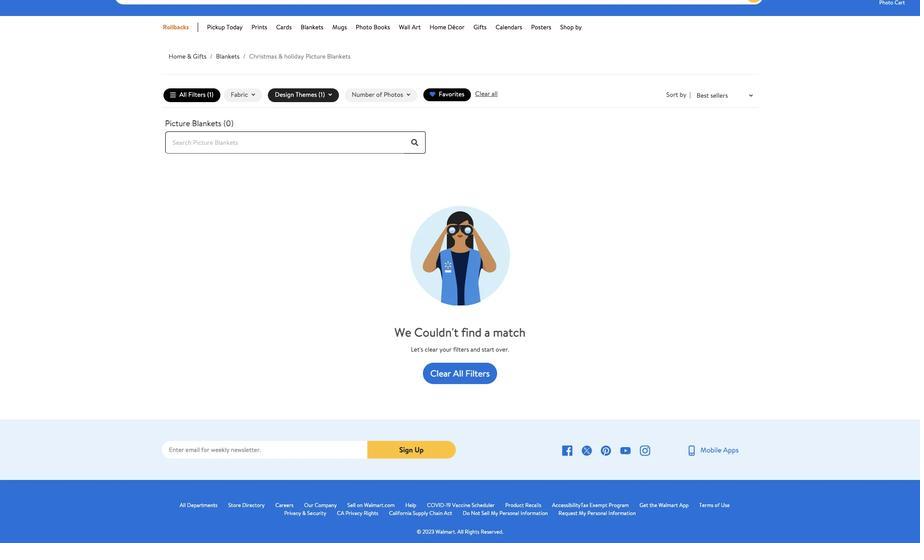 Task type: vqa. For each thing, say whether or not it's contained in the screenshot.
$ associated with Always Worth it
no



Task type: locate. For each thing, give the bounding box(es) containing it.
2 my from the left
[[579, 510, 586, 517]]

ca
[[337, 510, 344, 517]]

filters inside button
[[466, 367, 490, 379]]

angle down image for design
[[328, 92, 332, 98]]

0 vertical spatial home
[[430, 23, 446, 32]]

angle down image right fabric
[[252, 92, 255, 98]]

0 vertical spatial of
[[376, 90, 382, 99]]

gifts right 'décor'
[[474, 23, 487, 32]]

california
[[389, 510, 412, 517]]

by inside sort-select element
[[680, 90, 687, 99]]

picture down all filters (1)
[[165, 118, 190, 129]]

clear all filters button
[[423, 363, 497, 384]]

of left use
[[715, 502, 720, 509]]

gifts link
[[474, 23, 487, 32]]

0 horizontal spatial sell
[[347, 502, 356, 509]]

pickup
[[207, 23, 225, 32]]

privacy down on
[[346, 510, 362, 517]]

1 horizontal spatial (1)
[[319, 90, 325, 99]]

home left 'décor'
[[430, 23, 446, 32]]

1 horizontal spatial my
[[579, 510, 586, 517]]

2 angle down image from the left
[[407, 92, 410, 98]]

store directory
[[228, 502, 265, 509]]

my
[[491, 510, 498, 517], [579, 510, 586, 517]]

0 horizontal spatial of
[[376, 90, 382, 99]]

all down filters at the bottom
[[453, 367, 463, 379]]

0 vertical spatial sell
[[347, 502, 356, 509]]

0 horizontal spatial by
[[575, 23, 582, 32]]

pinterest image
[[601, 446, 612, 456]]

1 vertical spatial filters
[[466, 367, 490, 379]]

1 horizontal spatial information
[[609, 510, 636, 517]]

cards
[[276, 23, 292, 32]]

our company link
[[304, 502, 337, 510]]

home
[[430, 23, 446, 32], [169, 52, 186, 61]]

over.
[[496, 345, 509, 354]]

angle down image inside fabric button
[[252, 92, 255, 98]]

tax exempt program link
[[581, 502, 629, 510]]

accessibility
[[552, 502, 581, 509]]

sort-select element
[[666, 90, 691, 100]]

security
[[307, 510, 326, 517]]

angle down image
[[252, 92, 255, 98], [407, 92, 410, 98]]

gifts
[[474, 23, 487, 32], [193, 52, 207, 61]]

do
[[463, 510, 470, 517]]

blankets down mugs link
[[327, 52, 351, 61]]

find
[[461, 324, 482, 341]]

rollbacks
[[163, 23, 189, 32]]

shop
[[560, 23, 574, 32]]

covid-19 vaccine scheduler link
[[427, 502, 495, 510]]

privacy down careers
[[284, 510, 301, 517]]

blankets link
[[301, 23, 323, 32], [216, 52, 240, 61]]

fabric button
[[224, 88, 262, 102]]

my down tax
[[579, 510, 586, 517]]

directory
[[242, 502, 265, 509]]

of left photos
[[376, 90, 382, 99]]

sell inside do not sell my personal information link
[[481, 510, 490, 517]]

clear for clear all filters
[[430, 367, 451, 379]]

photos
[[384, 90, 403, 99]]

christmas
[[249, 52, 277, 61]]

0 horizontal spatial gifts
[[193, 52, 207, 61]]

1 horizontal spatial privacy
[[346, 510, 362, 517]]

1 vertical spatial gifts
[[193, 52, 207, 61]]

clear inside button
[[430, 367, 451, 379]]

2 privacy from the left
[[346, 510, 362, 517]]

blankets left (0)
[[192, 118, 221, 129]]

1 horizontal spatial filters
[[466, 367, 490, 379]]

|
[[690, 90, 691, 99]]

calendars link
[[496, 23, 522, 32]]

0 horizontal spatial my
[[491, 510, 498, 517]]

1 horizontal spatial gifts
[[474, 23, 487, 32]]

(1) for design themes (1)
[[319, 90, 325, 99]]

accessibility link
[[552, 502, 581, 510]]

1 horizontal spatial rights
[[465, 528, 480, 536]]

0 horizontal spatial picture
[[165, 118, 190, 129]]

all filters (1)
[[179, 90, 214, 99]]

facebook image
[[562, 446, 573, 456]]

careers
[[275, 502, 293, 509]]

by left |
[[680, 90, 687, 99]]

picture blankets (0)
[[165, 118, 234, 129]]

sign
[[399, 445, 413, 455]]

personal down "product"
[[500, 510, 519, 517]]

picture right holiday
[[306, 52, 326, 61]]

1 horizontal spatial angle down image
[[407, 92, 410, 98]]

prints
[[251, 23, 267, 32]]

up
[[415, 445, 424, 455]]

1 horizontal spatial home
[[430, 23, 446, 32]]

privacy inside terms of use privacy & security
[[284, 510, 301, 517]]

sell
[[347, 502, 356, 509], [481, 510, 490, 517]]

0 vertical spatial clear
[[475, 89, 490, 98]]

photo books
[[356, 23, 390, 32]]

get the walmart app
[[640, 502, 689, 509]]

all inside button
[[453, 367, 463, 379]]

0 horizontal spatial rights
[[364, 510, 378, 517]]

sell left on
[[347, 502, 356, 509]]

(1) right themes
[[319, 90, 325, 99]]

ca privacy rights
[[337, 510, 378, 517]]

all right walmart.
[[457, 528, 464, 536]]

0 vertical spatial rights
[[364, 510, 378, 517]]

home & gifts
[[169, 52, 207, 61]]

walmart.
[[436, 528, 456, 536]]

0 horizontal spatial angle down image
[[328, 92, 332, 98]]

angle down image for best sellers
[[749, 93, 753, 99]]

0 horizontal spatial personal
[[500, 510, 519, 517]]

let's
[[411, 345, 423, 354]]

design themes (1)
[[275, 90, 325, 99]]

by
[[575, 23, 582, 32], [680, 90, 687, 99]]

by for shop
[[575, 23, 582, 32]]

1 (1) from the left
[[207, 90, 214, 99]]

0 vertical spatial picture
[[306, 52, 326, 61]]

1 horizontal spatial sell
[[481, 510, 490, 517]]

0 horizontal spatial information
[[521, 510, 548, 517]]

home décor
[[430, 23, 465, 32]]

2 information from the left
[[609, 510, 636, 517]]

0 horizontal spatial clear
[[430, 367, 451, 379]]

0 horizontal spatial &
[[187, 52, 191, 61]]

clear down your at the left of the page
[[430, 367, 451, 379]]

(1) left fabric
[[207, 90, 214, 99]]

0 horizontal spatial (1)
[[207, 90, 214, 99]]

1 vertical spatial of
[[715, 502, 720, 509]]

1 vertical spatial home
[[169, 52, 186, 61]]

sellers
[[711, 91, 728, 100]]

your
[[440, 345, 452, 354]]

& down "rollbacks" link
[[187, 52, 191, 61]]

mugs
[[332, 23, 347, 32]]

request my personal information
[[559, 510, 636, 517]]

information down recalls
[[521, 510, 548, 517]]

blankets left mugs
[[301, 23, 323, 32]]

0 horizontal spatial filters
[[188, 90, 206, 99]]

1 angle down image from the left
[[252, 92, 255, 98]]

2 personal from the left
[[587, 510, 607, 517]]

by for sort
[[680, 90, 687, 99]]

& left holiday
[[278, 52, 283, 61]]

1 vertical spatial clear
[[430, 367, 451, 379]]

2 horizontal spatial &
[[302, 510, 306, 517]]

0 horizontal spatial privacy
[[284, 510, 301, 517]]

clear left all
[[475, 89, 490, 98]]

1 horizontal spatial personal
[[587, 510, 607, 517]]

clear for clear all
[[475, 89, 490, 98]]

store directory link
[[228, 502, 265, 510]]

angle down image right themes
[[328, 92, 332, 98]]

accessibility tax exempt program
[[552, 502, 629, 509]]

of inside terms of use privacy & security
[[715, 502, 720, 509]]

0 horizontal spatial blankets link
[[216, 52, 240, 61]]

recalls
[[525, 502, 541, 509]]

angle down image inside 'best sellers' button
[[749, 93, 753, 99]]

0 vertical spatial blankets link
[[301, 23, 323, 32]]

0 vertical spatial by
[[575, 23, 582, 32]]

fabric
[[231, 90, 248, 99]]

& down the our
[[302, 510, 306, 517]]

best sellers button
[[691, 87, 759, 104]]

product recalls
[[505, 502, 541, 509]]

1 horizontal spatial &
[[278, 52, 283, 61]]

Search Photo text field
[[115, 0, 747, 4]]

mobile
[[701, 445, 722, 455]]

angle down image right sellers
[[749, 93, 753, 99]]

1 horizontal spatial by
[[680, 90, 687, 99]]

1 vertical spatial sell
[[481, 510, 490, 517]]

rights down sell on walmart.com
[[364, 510, 378, 517]]

2 (1) from the left
[[319, 90, 325, 99]]

1 privacy from the left
[[284, 510, 301, 517]]

my down the scheduler
[[491, 510, 498, 517]]

&
[[187, 52, 191, 61], [278, 52, 283, 61], [302, 510, 306, 517]]

all
[[179, 90, 187, 99], [453, 367, 463, 379], [180, 502, 186, 509], [457, 528, 464, 536]]

0 horizontal spatial angle down image
[[252, 92, 255, 98]]

best
[[697, 91, 709, 100]]

best sellers
[[697, 91, 728, 100]]

shop by link
[[560, 23, 582, 32]]

1 vertical spatial by
[[680, 90, 687, 99]]

apps
[[723, 445, 739, 455]]

terms of use link
[[699, 502, 730, 510]]

by right shop
[[575, 23, 582, 32]]

0 horizontal spatial home
[[169, 52, 186, 61]]

books
[[374, 23, 390, 32]]

home inside the home décor link
[[430, 23, 446, 32]]

1 horizontal spatial angle down image
[[749, 93, 753, 99]]

filters up picture blankets (0)
[[188, 90, 206, 99]]

information down program
[[609, 510, 636, 517]]

today
[[226, 23, 243, 32]]

1 vertical spatial picture
[[165, 118, 190, 129]]

sell down the scheduler
[[481, 510, 490, 517]]

start
[[482, 345, 494, 354]]

rights down not
[[465, 528, 480, 536]]

home for home décor
[[430, 23, 446, 32]]

1 horizontal spatial of
[[715, 502, 720, 509]]

1 horizontal spatial clear
[[475, 89, 490, 98]]

personal down exempt
[[587, 510, 607, 517]]

blankets
[[301, 23, 323, 32], [216, 52, 240, 61], [327, 52, 351, 61], [192, 118, 221, 129]]

0 vertical spatial filters
[[188, 90, 206, 99]]

gifts down "rollbacks" link
[[193, 52, 207, 61]]

angle down image
[[328, 92, 332, 98], [749, 93, 753, 99]]

angle down image right photos
[[407, 92, 410, 98]]

photo
[[356, 23, 372, 32]]

rights
[[364, 510, 378, 517], [465, 528, 480, 536]]

1 vertical spatial rights
[[465, 528, 480, 536]]

home down "rollbacks" link
[[169, 52, 186, 61]]

filters down and
[[466, 367, 490, 379]]

all
[[492, 89, 498, 98]]

blankets link down pickup today link
[[216, 52, 240, 61]]

1 vertical spatial blankets link
[[216, 52, 240, 61]]

blankets link left mugs link
[[301, 23, 323, 32]]

1 horizontal spatial picture
[[306, 52, 326, 61]]



Task type: describe. For each thing, give the bounding box(es) containing it.
1 personal from the left
[[500, 510, 519, 517]]

sell inside sell on walmart.com link
[[347, 502, 356, 509]]

a
[[485, 324, 490, 341]]

1 horizontal spatial blankets link
[[301, 23, 323, 32]]

holiday
[[284, 52, 304, 61]]

app
[[679, 502, 689, 509]]

all departments
[[180, 502, 218, 509]]

all left departments at the left
[[180, 502, 186, 509]]

1 my from the left
[[491, 510, 498, 517]]

prints link
[[251, 23, 267, 32]]

match
[[493, 324, 526, 341]]

shop by
[[560, 23, 582, 32]]

photo books link
[[356, 23, 390, 32]]

19
[[446, 502, 451, 509]]

do not sell my personal information
[[463, 510, 548, 517]]

& for holiday
[[278, 52, 283, 61]]

& for gifts
[[187, 52, 191, 61]]

sort
[[666, 90, 678, 99]]

christmas & holiday  picture blankets
[[249, 52, 351, 61]]

all up picture blankets (0)
[[179, 90, 187, 99]]

angle down image for number
[[407, 92, 410, 98]]

company
[[315, 502, 337, 509]]

store
[[228, 502, 241, 509]]

act
[[444, 510, 452, 517]]

tax
[[581, 502, 589, 509]]

pickup today
[[207, 23, 243, 32]]

chain
[[429, 510, 443, 517]]

youtube image
[[620, 446, 631, 456]]

0 vertical spatial gifts
[[474, 23, 487, 32]]

instagram image
[[640, 446, 651, 456]]

wall art
[[399, 23, 421, 32]]

heart image
[[430, 92, 435, 98]]

scheduler
[[472, 502, 495, 509]]

on
[[357, 502, 363, 509]]

of for number
[[376, 90, 382, 99]]

exempt
[[590, 502, 608, 509]]

favorites
[[439, 90, 465, 99]]

sort by |
[[666, 90, 691, 99]]

rollbacks link
[[163, 23, 198, 32]]

angle down image for fabric
[[252, 92, 255, 98]]

Search Picture Blankets search field
[[165, 132, 404, 154]]

mobile apps
[[701, 445, 739, 455]]

we
[[395, 324, 411, 341]]

supply
[[413, 510, 428, 517]]

get
[[640, 502, 648, 509]]

clear all
[[475, 89, 498, 98]]

not
[[471, 510, 480, 517]]

terms
[[699, 502, 714, 509]]

ca privacy rights link
[[337, 510, 378, 518]]

number
[[352, 90, 375, 99]]

themes
[[296, 90, 317, 99]]

sign up button
[[367, 441, 456, 459]]

product recalls link
[[505, 502, 541, 510]]

sell on walmart.com link
[[347, 502, 395, 510]]

mobile app image
[[686, 446, 697, 456]]

reserved.
[[481, 528, 503, 536]]

terms of use privacy & security
[[284, 502, 730, 517]]

covid-19 vaccine scheduler
[[427, 502, 495, 509]]

©
[[417, 528, 421, 536]]

& inside terms of use privacy & security
[[302, 510, 306, 517]]

filters
[[453, 345, 469, 354]]

(0)
[[223, 118, 234, 129]]

vaccine
[[452, 502, 470, 509]]

get the walmart app link
[[640, 502, 689, 510]]

twitter image
[[581, 446, 592, 456]]

of for terms
[[715, 502, 720, 509]]

2023
[[423, 528, 434, 536]]

cards link
[[276, 23, 292, 32]]

all departments link
[[180, 502, 218, 510]]

our
[[304, 502, 313, 509]]

covid-
[[427, 502, 446, 509]]

mobile apps link
[[686, 445, 739, 456]]

clear
[[425, 345, 438, 354]]

program
[[609, 502, 629, 509]]

privacy & security link
[[284, 510, 326, 518]]

posters
[[531, 23, 551, 32]]

design
[[275, 90, 294, 99]]

home & gifts link
[[169, 52, 207, 61]]

1 information from the left
[[521, 510, 548, 517]]

home décor link
[[430, 23, 465, 32]]

we couldn't find a match let's clear your filters and start over.
[[395, 324, 526, 354]]

request my personal information link
[[559, 510, 636, 518]]

departments
[[187, 502, 218, 509]]

wall
[[399, 23, 410, 32]]

the
[[650, 502, 657, 509]]

help link
[[405, 502, 416, 510]]

california supply chain act link
[[389, 510, 452, 518]]

calendars
[[496, 23, 522, 32]]

(1) for all filters (1)
[[207, 90, 214, 99]]

our company
[[304, 502, 337, 509]]

home for home & gifts
[[169, 52, 186, 61]]

california supply chain act
[[389, 510, 452, 517]]

clear all filters
[[430, 367, 490, 379]]

blankets down pickup today link
[[216, 52, 240, 61]]

couldn't
[[414, 324, 459, 341]]

product
[[505, 502, 524, 509]]

help
[[405, 502, 416, 509]]



